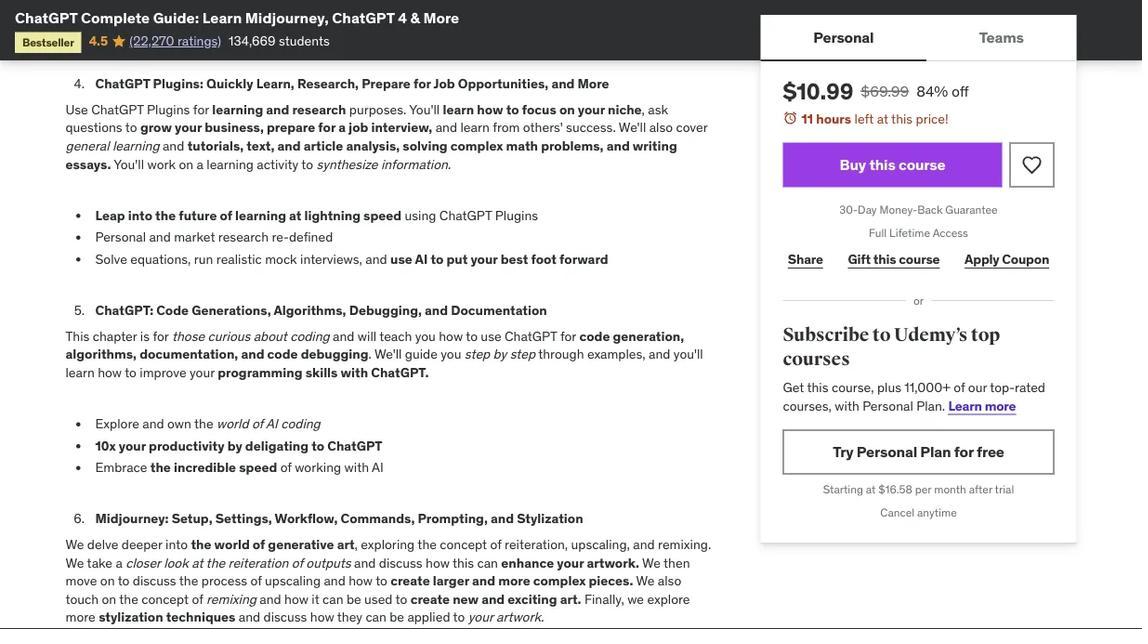 Task type: describe. For each thing, give the bounding box(es) containing it.
with inside get this course, plus 11,000+ of our top-rated courses, with personal plan.
[[835, 397, 859, 414]]

chatgpt up questions
[[91, 101, 144, 118]]

embrace
[[95, 460, 147, 476]]

ever
[[462, 24, 488, 41]]

the down productivity
[[150, 460, 171, 476]]

chatgpt.
[[371, 364, 429, 381]]

top
[[971, 324, 1000, 347]]

reiteration,
[[505, 536, 568, 553]]

we
[[628, 591, 644, 608]]

guarantee
[[945, 203, 998, 217]]

for left job
[[414, 76, 431, 92]]

ai inside leap into the future of learning at lightning speed using chatgpt plugins personal and market research re-defined solve equations, run realistic mock interviews, and use ai to put your best foot forward
[[415, 251, 428, 268]]

and inside through examples, and you'll learn how to improve your
[[649, 346, 670, 363]]

research inside leap into the future of learning at lightning speed using chatgpt plugins personal and market research re-defined solve equations, run realistic mock interviews, and use ai to put your best foot forward
[[218, 229, 269, 246]]

and up debugging
[[333, 328, 354, 345]]

1 vertical spatial you
[[415, 328, 436, 345]]

personal button
[[761, 15, 927, 59]]

chatgpt down 4.5
[[95, 76, 150, 92]]

with inside perfect your copy for your specific needs with prompt engineering learn to generate in bulk so you can be more productive than ever
[[334, 2, 358, 19]]

code generation, algorithms, documentation, and code debugging
[[66, 328, 684, 363]]

of up reiteration at the left bottom of page
[[253, 536, 265, 553]]

lightning
[[304, 207, 361, 224]]

so
[[243, 24, 257, 41]]

your inside grow your business, prepare for a job interview, and learn from others' success. we'll also cover general learning and
[[175, 119, 202, 136]]

interviews,
[[300, 251, 362, 268]]

your down new
[[468, 609, 493, 626]]

art
[[337, 536, 355, 553]]

copy
[[169, 2, 197, 19]]

how up larger
[[426, 555, 450, 571]]

world inside explore and own the world of ai coding 10x your productivity by deligating to chatgpt embrace the incredible speed of working with ai
[[217, 416, 249, 432]]

and right interviews,
[[365, 251, 387, 268]]

by inside explore and own the world of ai coding 10x your productivity by deligating to chatgpt embrace the incredible speed of working with ai
[[227, 438, 242, 454]]

try personal plan for free link
[[783, 430, 1054, 474]]

30-day money-back guarantee full lifetime access
[[839, 203, 998, 240]]

chatgpt inside leap into the future of learning at lightning speed using chatgpt plugins personal and market research re-defined solve equations, run realistic mock interviews, and use ai to put your best foot forward
[[439, 207, 492, 224]]

generative
[[268, 536, 334, 553]]

1 horizontal spatial discuss
[[264, 609, 307, 626]]

information.
[[381, 156, 451, 173]]

setup,
[[172, 511, 212, 528]]

and up prepare
[[266, 101, 289, 118]]

$10.99 $69.99 84% off
[[783, 77, 969, 105]]

and down remixing
[[239, 609, 260, 626]]

1 horizontal spatial into
[[166, 536, 188, 553]]

stylization
[[517, 511, 583, 528]]

leap into the future of learning at lightning speed using chatgpt plugins personal and market research re-defined solve equations, run realistic mock interviews, and use ai to put your best foot forward
[[95, 207, 608, 268]]

for down plugins:
[[193, 101, 209, 118]]

the inside , exploring the concept of reiteration, upscaling, and remixing. we take a
[[418, 536, 437, 553]]

tutorials, text, and article analysis, solving complex math problems, and writing essays.
[[66, 138, 677, 173]]

alarm image
[[783, 111, 798, 125]]

1 horizontal spatial ai
[[372, 460, 384, 476]]

realistic
[[216, 251, 262, 268]]

tutorials,
[[187, 138, 244, 154]]

prompt
[[361, 2, 404, 19]]

1 horizontal spatial complex
[[533, 573, 586, 590]]

prepare
[[362, 76, 411, 92]]

this for get
[[807, 379, 829, 396]]

also inside we also touch on the concept of
[[658, 573, 681, 590]]

and inside 'we then move on to discuss the process of upscaling and how to'
[[324, 573, 346, 590]]

essays.
[[66, 156, 111, 173]]

course for gift this course
[[899, 251, 940, 267]]

take
[[87, 555, 112, 571]]

and inside explore and own the world of ai coding 10x your productivity by deligating to chatgpt embrace the incredible speed of working with ai
[[143, 416, 164, 432]]

, exploring the concept of reiteration, upscaling, and remixing. we take a
[[66, 536, 711, 571]]

, for ask
[[642, 101, 645, 118]]

0 vertical spatial code
[[579, 328, 610, 345]]

to inside , ask questions to
[[125, 119, 137, 136]]

gift
[[848, 251, 871, 267]]

closer
[[126, 555, 161, 571]]

learn,
[[256, 76, 294, 92]]

share button
[[783, 241, 828, 278]]

used
[[364, 591, 393, 608]]

problems,
[[541, 138, 604, 154]]

of down the generative on the bottom left of the page
[[292, 555, 303, 571]]

2 horizontal spatial be
[[390, 609, 404, 626]]

1 vertical spatial create
[[410, 591, 450, 608]]

can right it
[[323, 591, 343, 608]]

access
[[933, 226, 968, 240]]

for up the through
[[560, 328, 577, 345]]

1 horizontal spatial by
[[493, 346, 507, 363]]

debugging
[[301, 346, 369, 363]]

teams
[[979, 27, 1024, 46]]

algorithms,
[[274, 302, 346, 319]]

upscaling
[[265, 573, 321, 590]]

plan
[[920, 442, 951, 461]]

specific
[[247, 2, 292, 19]]

after
[[969, 482, 992, 497]]

perfect your copy for your specific needs with prompt engineering learn to generate in bulk so you can be more productive than ever
[[95, 2, 488, 41]]

can down used
[[366, 609, 386, 626]]

finally, we explore more
[[66, 591, 690, 626]]

of down deligating
[[280, 460, 292, 476]]

1 step from the left
[[464, 346, 490, 363]]

programming
[[218, 364, 303, 381]]

your inside explore and own the world of ai coding 10x your productivity by deligating to chatgpt embrace the incredible speed of working with ai
[[119, 438, 146, 454]]

and up "reiteration,"
[[491, 511, 514, 528]]

your inside leap into the future of learning at lightning speed using chatgpt plugins personal and market research re-defined solve equations, run realistic mock interviews, and use ai to put your best foot forward
[[471, 251, 498, 268]]

can inside perfect your copy for your specific needs with prompt engineering learn to generate in bulk so you can be more productive than ever
[[284, 24, 305, 41]]

commands,
[[341, 511, 415, 528]]

your up generate
[[141, 2, 166, 19]]

1 horizontal spatial learn
[[202, 8, 242, 27]]

leap
[[95, 207, 125, 224]]

try
[[833, 442, 854, 461]]

opportunities,
[[458, 76, 549, 92]]

1 vertical spatial code
[[267, 346, 298, 363]]

learn inside perfect your copy for your specific needs with prompt engineering learn to generate in bulk so you can be more productive than ever
[[95, 24, 128, 41]]

improve
[[140, 364, 186, 381]]

remixing and how it can be used to create new and exciting art.
[[206, 591, 581, 608]]

the inside we also touch on the concept of
[[119, 591, 138, 608]]

for inside perfect your copy for your specific needs with prompt engineering learn to generate in bulk so you can be more productive than ever
[[200, 2, 216, 19]]

solve
[[95, 251, 127, 268]]

to down new
[[453, 609, 465, 626]]

chatgpt up bestseller
[[15, 8, 77, 27]]

speed inside explore and own the world of ai coding 10x your productivity by deligating to chatgpt embrace the incredible speed of working with ai
[[239, 460, 277, 476]]

coding for ai
[[281, 416, 320, 432]]

you'll
[[674, 346, 703, 363]]

left
[[855, 110, 874, 127]]

we inside , exploring the concept of reiteration, upscaling, and remixing. we take a
[[66, 555, 84, 571]]

business,
[[205, 119, 264, 136]]

and inside , exploring the concept of reiteration, upscaling, and remixing. we take a
[[633, 536, 655, 553]]

concept inside , exploring the concept of reiteration, upscaling, and remixing. we take a
[[440, 536, 487, 553]]

plan.
[[916, 397, 945, 414]]

at right look
[[192, 555, 203, 571]]

explore and own the world of ai coding 10x your productivity by deligating to chatgpt embrace the incredible speed of working with ai
[[95, 416, 384, 476]]

this left price!
[[891, 110, 913, 127]]

teach
[[379, 328, 412, 345]]

to inside perfect your copy for your specific needs with prompt engineering learn to generate in bulk so you can be more productive than ever
[[131, 24, 143, 41]]

it
[[312, 591, 319, 608]]

how up the from
[[477, 101, 503, 118]]

chatgpt left the 4
[[332, 8, 395, 27]]

stylization techniques and discuss how they can be applied to your artwork.
[[99, 609, 544, 626]]

foot
[[531, 251, 557, 268]]

coding for about
[[290, 328, 330, 345]]

and down art
[[354, 555, 376, 571]]

and down prepare
[[277, 138, 301, 154]]

your up success.
[[578, 101, 605, 118]]

debugging,
[[349, 302, 422, 319]]

how up the . we'll guide you step by step
[[439, 328, 463, 345]]

of inside , exploring the concept of reiteration, upscaling, and remixing. we take a
[[490, 536, 502, 553]]

personal inside leap into the future of learning at lightning speed using chatgpt plugins personal and market research re-defined solve equations, run realistic mock interviews, and use ai to put your best foot forward
[[95, 229, 146, 246]]

. we'll guide you step by step
[[369, 346, 535, 363]]

incredible
[[174, 460, 236, 476]]

to up the . we'll guide you step by step
[[466, 328, 478, 345]]

to inside leap into the future of learning at lightning speed using chatgpt plugins personal and market research re-defined solve equations, run realistic mock interviews, and use ai to put your best foot forward
[[431, 251, 444, 268]]

then
[[664, 555, 690, 571]]

and up focus
[[551, 76, 575, 92]]

buy this course button
[[783, 143, 1002, 187]]

code
[[156, 302, 189, 319]]

4
[[398, 8, 407, 27]]

and up work
[[163, 138, 184, 154]]

this for buy
[[869, 155, 896, 174]]

explore
[[95, 416, 139, 432]]

wishlist image
[[1021, 154, 1043, 176]]

84%
[[917, 81, 948, 100]]

put
[[446, 251, 468, 268]]

to right used
[[395, 591, 407, 608]]

article
[[304, 138, 343, 154]]

how inside 'we then move on to discuss the process of upscaling and how to'
[[349, 573, 373, 590]]

a inside , exploring the concept of reiteration, upscaling, and remixing. we take a
[[116, 555, 123, 571]]

learning up business,
[[212, 101, 263, 118]]

documentation,
[[140, 346, 238, 363]]

text,
[[247, 138, 275, 154]]

to inside through examples, and you'll learn how to improve your
[[125, 364, 137, 381]]

we for we then move on to discuss the process of upscaling and how to
[[642, 555, 661, 571]]

process
[[201, 573, 247, 590]]

with inside explore and own the world of ai coding 10x your productivity by deligating to chatgpt embrace the incredible speed of working with ai
[[344, 460, 369, 476]]

1 horizontal spatial more
[[578, 76, 609, 92]]

gift this course link
[[843, 241, 945, 278]]

a inside grow your business, prepare for a job interview, and learn from others' success. we'll also cover general learning and
[[338, 119, 346, 136]]

to down closer
[[118, 573, 130, 590]]

through examples, and you'll learn how to improve your
[[66, 346, 703, 381]]

concept inside we also touch on the concept of
[[141, 591, 189, 608]]

learning inside leap into the future of learning at lightning speed using chatgpt plugins personal and market research re-defined solve equations, run realistic mock interviews, and use ai to put your best foot forward
[[235, 207, 286, 224]]

and down upscaling
[[260, 591, 281, 608]]

with down debugging
[[341, 364, 368, 381]]

run
[[194, 251, 213, 268]]

and up new
[[472, 573, 495, 590]]

you inside perfect your copy for your specific needs with prompt engineering learn to generate in bulk so you can be more productive than ever
[[260, 24, 281, 41]]

learn for from
[[460, 119, 490, 136]]

deeper
[[122, 536, 162, 553]]

how inside through examples, and you'll learn how to improve your
[[98, 364, 122, 381]]

larger
[[433, 573, 469, 590]]

to inside explore and own the world of ai coding 10x your productivity by deligating to chatgpt embrace the incredible speed of working with ai
[[311, 438, 324, 454]]

and down success.
[[607, 138, 630, 154]]

starting at $16.58 per month after trial cancel anytime
[[823, 482, 1014, 520]]

your up bulk
[[219, 2, 244, 19]]

for inside grow your business, prepare for a job interview, and learn from others' success. we'll also cover general learning and
[[318, 119, 336, 136]]



Task type: vqa. For each thing, say whether or not it's contained in the screenshot.
The Research within Leap into the future of learning at lightning speed using ChatGPT Plugins Personal and market research re-defined Solve equations, run realistic mock interviews, and use AI to put your best foot forward
yes



Task type: locate. For each thing, give the bounding box(es) containing it.
1 vertical spatial also
[[658, 573, 681, 590]]

coupon
[[1002, 251, 1049, 267]]

algorithms,
[[66, 346, 137, 363]]

this up courses,
[[807, 379, 829, 396]]

1 horizontal spatial plugins
[[495, 207, 538, 224]]

on inside we also touch on the concept of
[[102, 591, 116, 608]]

art.
[[560, 591, 581, 608]]

midjourney,
[[245, 8, 329, 27]]

plugins inside leap into the future of learning at lightning speed using chatgpt plugins personal and market research re-defined solve equations, run realistic mock interviews, and use ai to put your best foot forward
[[495, 207, 538, 224]]

code
[[579, 328, 610, 345], [267, 346, 298, 363]]

top-
[[990, 379, 1015, 396]]

the down prompting,
[[418, 536, 437, 553]]

1 vertical spatial world
[[214, 536, 250, 553]]

you right guide
[[441, 346, 461, 363]]

1 horizontal spatial a
[[197, 156, 203, 173]]

and up guide
[[425, 302, 448, 319]]

1 vertical spatial research
[[218, 229, 269, 246]]

, inside , ask questions to
[[642, 101, 645, 118]]

2 horizontal spatial discuss
[[379, 555, 423, 571]]

0 vertical spatial into
[[128, 207, 152, 224]]

learn
[[202, 8, 242, 27], [95, 24, 128, 41], [948, 397, 982, 414]]

from
[[493, 119, 520, 136]]

courses
[[783, 348, 850, 370]]

0 vertical spatial you
[[260, 24, 281, 41]]

free
[[977, 442, 1004, 461]]

coding inside explore and own the world of ai coding 10x your productivity by deligating to chatgpt embrace the incredible speed of working with ai
[[281, 416, 320, 432]]

purposes.
[[349, 101, 406, 118]]

1 vertical spatial ai
[[266, 416, 278, 432]]

1 horizontal spatial concept
[[440, 536, 487, 553]]

learning down 'grow'
[[112, 138, 159, 154]]

research down research,
[[292, 101, 346, 118]]

on inside 'we then move on to discuss the process of upscaling and how to'
[[100, 573, 115, 590]]

we'll
[[619, 119, 646, 136], [374, 346, 402, 363]]

synthesize
[[316, 156, 378, 173]]

the right own
[[194, 416, 213, 432]]

1 vertical spatial a
[[197, 156, 203, 173]]

more down top-
[[985, 397, 1016, 414]]

of left our
[[954, 379, 965, 396]]

techniques
[[166, 609, 236, 626]]

we inside 'we then move on to discuss the process of upscaling and how to'
[[642, 555, 661, 571]]

we'll inside grow your business, prepare for a job interview, and learn from others' success. we'll also cover general learning and
[[619, 119, 646, 136]]

full
[[869, 226, 887, 240]]

more down enhance
[[498, 573, 530, 590]]

1 horizontal spatial speed
[[363, 207, 402, 224]]

0 horizontal spatial into
[[128, 207, 152, 224]]

lifetime
[[890, 226, 930, 240]]

prompting,
[[418, 511, 488, 528]]

1 vertical spatial concept
[[141, 591, 189, 608]]

this chapter is for those curious about coding and will teach you how to use chatgpt for
[[66, 328, 577, 345]]

0 horizontal spatial complex
[[450, 138, 503, 154]]

personal inside button
[[813, 27, 874, 46]]

1 horizontal spatial we'll
[[619, 119, 646, 136]]

by down documentation
[[493, 346, 507, 363]]

0 horizontal spatial by
[[227, 438, 242, 454]]

apply coupon button
[[960, 241, 1054, 278]]

learn inside through examples, and you'll learn how to improve your
[[66, 364, 95, 381]]

new
[[453, 591, 479, 608]]

can
[[284, 24, 305, 41], [477, 555, 498, 571], [323, 591, 343, 608], [366, 609, 386, 626]]

with right working
[[344, 460, 369, 476]]

1 vertical spatial course
[[899, 251, 940, 267]]

0 horizontal spatial ,
[[355, 536, 358, 553]]

0 vertical spatial use
[[390, 251, 412, 268]]

learning inside grow your business, prepare for a job interview, and learn from others' success. we'll also cover general learning and
[[112, 138, 159, 154]]

to left 'grow'
[[125, 119, 137, 136]]

and up solving
[[436, 119, 457, 136]]

0 horizontal spatial speed
[[239, 460, 277, 476]]

personal up $16.58
[[857, 442, 917, 461]]

this right buy
[[869, 155, 896, 174]]

curious
[[208, 328, 250, 345]]

midjourney:
[[95, 511, 169, 528]]

chatgpt inside explore and own the world of ai coding 10x your productivity by deligating to chatgpt embrace the incredible speed of working with ai
[[327, 438, 382, 454]]

we inside we also touch on the concept of
[[636, 573, 655, 590]]

workflow,
[[275, 511, 338, 528]]

(22,270 ratings)
[[129, 32, 221, 49]]

course up back
[[899, 155, 946, 174]]

job
[[434, 76, 455, 92]]

learn down our
[[948, 397, 982, 414]]

upscaling,
[[571, 536, 630, 553]]

the down setup,
[[191, 536, 211, 553]]

at right the left
[[877, 110, 888, 127]]

we then move on to discuss the process of upscaling and how to
[[66, 555, 690, 590]]

to up working
[[311, 438, 324, 454]]

plugins:
[[153, 76, 203, 92]]

or
[[914, 293, 924, 308]]

0 vertical spatial more
[[423, 8, 459, 27]]

0 horizontal spatial ai
[[266, 416, 278, 432]]

more inside the finally, we explore more
[[66, 609, 95, 626]]

success.
[[566, 119, 616, 136]]

more
[[423, 8, 459, 27], [578, 76, 609, 92]]

to
[[131, 24, 143, 41], [506, 101, 519, 118], [125, 119, 137, 136], [301, 156, 313, 173], [431, 251, 444, 268], [873, 324, 891, 347], [466, 328, 478, 345], [125, 364, 137, 381], [311, 438, 324, 454], [118, 573, 130, 590], [376, 573, 387, 590], [395, 591, 407, 608], [453, 609, 465, 626]]

0 vertical spatial by
[[493, 346, 507, 363]]

grow your business, prepare for a job interview, and learn from others' success. we'll also cover general learning and
[[66, 119, 708, 154]]

0 horizontal spatial discuss
[[133, 573, 176, 590]]

1 horizontal spatial step
[[510, 346, 535, 363]]

learn down perfect on the left
[[95, 24, 128, 41]]

personal up solve
[[95, 229, 146, 246]]

0 vertical spatial speed
[[363, 207, 402, 224]]

$10.99
[[783, 77, 853, 105]]

exploring
[[361, 536, 415, 553]]

concept down prompting,
[[440, 536, 487, 553]]

remixing
[[206, 591, 256, 608]]

be down needs at the top of the page
[[308, 24, 322, 41]]

to up the from
[[506, 101, 519, 118]]

into right leap
[[128, 207, 152, 224]]

, inside , exploring the concept of reiteration, upscaling, and remixing. we take a
[[355, 536, 358, 553]]

chatgpt up working
[[327, 438, 382, 454]]

quickly
[[206, 76, 253, 92]]

0 vertical spatial you'll
[[409, 101, 440, 118]]

134,669 students
[[229, 32, 330, 49]]

this for gift
[[873, 251, 896, 267]]

buy
[[840, 155, 866, 174]]

the up stylization
[[119, 591, 138, 608]]

use inside leap into the future of learning at lightning speed using chatgpt plugins personal and market research re-defined solve equations, run realistic mock interviews, and use ai to put your best foot forward
[[390, 251, 412, 268]]

be inside perfect your copy for your specific needs with prompt engineering learn to generate in bulk so you can be more productive than ever
[[308, 24, 322, 41]]

1 vertical spatial ,
[[355, 536, 358, 553]]

0 vertical spatial we'll
[[619, 119, 646, 136]]

0 vertical spatial ,
[[642, 101, 645, 118]]

applied
[[407, 609, 450, 626]]

plugins up best
[[495, 207, 538, 224]]

equations,
[[130, 251, 191, 268]]

learn more
[[948, 397, 1016, 414]]

create
[[391, 573, 430, 590], [410, 591, 450, 608]]

we for we also touch on the concept of
[[636, 573, 655, 590]]

2 vertical spatial discuss
[[264, 609, 307, 626]]

for right is
[[153, 328, 169, 345]]

in
[[202, 24, 212, 41]]

more up the niche
[[578, 76, 609, 92]]

1 horizontal spatial artwork.
[[587, 555, 639, 571]]

forward
[[560, 251, 608, 268]]

discuss down closer
[[133, 573, 176, 590]]

2 horizontal spatial you
[[441, 346, 461, 363]]

your down upscaling,
[[557, 555, 584, 571]]

1 vertical spatial use
[[481, 328, 502, 345]]

1 horizontal spatial you
[[415, 328, 436, 345]]

2 horizontal spatial learn
[[948, 397, 982, 414]]

1 vertical spatial discuss
[[133, 573, 176, 590]]

2 horizontal spatial ai
[[415, 251, 428, 268]]

students
[[279, 32, 330, 49]]

a right take
[[116, 555, 123, 571]]

on down take
[[100, 573, 115, 590]]

2 vertical spatial a
[[116, 555, 123, 571]]

subscribe to udemy's top courses
[[783, 324, 1000, 370]]

0 horizontal spatial use
[[390, 251, 412, 268]]

chatgpt: code generations, algorithms, debugging, and documentation
[[95, 302, 547, 319]]

1 vertical spatial you'll
[[114, 156, 144, 173]]

2 vertical spatial ai
[[372, 460, 384, 476]]

1 horizontal spatial be
[[347, 591, 361, 608]]

artwork. up the pieces.
[[587, 555, 639, 571]]

0 horizontal spatial a
[[116, 555, 123, 571]]

more inside perfect your copy for your specific needs with prompt engineering learn to generate in bulk so you can be more productive than ever
[[326, 24, 358, 41]]

by
[[493, 346, 507, 363], [227, 438, 242, 454]]

personal inside get this course, plus 11,000+ of our top-rated courses, with personal plan.
[[863, 397, 913, 414]]

speed inside leap into the future of learning at lightning speed using chatgpt plugins personal and market research re-defined solve equations, run realistic mock interviews, and use ai to put your best foot forward
[[363, 207, 402, 224]]

to down perfect on the left
[[131, 24, 143, 41]]

1 horizontal spatial you'll
[[409, 101, 440, 118]]

2 step from the left
[[510, 346, 535, 363]]

complex down the from
[[450, 138, 503, 154]]

and up equations, on the top left of the page
[[149, 229, 171, 246]]

learning down tutorials,
[[207, 156, 254, 173]]

1 horizontal spatial research
[[292, 101, 346, 118]]

artwork. down 'exciting'
[[496, 609, 544, 626]]

more down needs at the top of the page
[[326, 24, 358, 41]]

1 vertical spatial artwork.
[[496, 609, 544, 626]]

course for buy this course
[[899, 155, 946, 174]]

a down tutorials,
[[197, 156, 203, 173]]

0 vertical spatial discuss
[[379, 555, 423, 571]]

0 vertical spatial ai
[[415, 251, 428, 268]]

0 horizontal spatial code
[[267, 346, 298, 363]]

of inside leap into the future of learning at lightning speed using chatgpt plugins personal and market research re-defined solve equations, run realistic mock interviews, and use ai to put your best foot forward
[[220, 207, 232, 224]]

work
[[147, 156, 176, 173]]

your inside through examples, and you'll learn how to improve your
[[190, 364, 215, 381]]

0 vertical spatial complex
[[450, 138, 503, 154]]

can up create larger and more complex pieces.
[[477, 555, 498, 571]]

1 vertical spatial into
[[166, 536, 188, 553]]

into inside leap into the future of learning at lightning speed using chatgpt plugins personal and market research re-defined solve equations, run realistic mock interviews, and use ai to put your best foot forward
[[128, 207, 152, 224]]

0 vertical spatial course
[[899, 155, 946, 174]]

create up applied
[[410, 591, 450, 608]]

complex inside tutorials, text, and article analysis, solving complex math problems, and writing essays.
[[450, 138, 503, 154]]

learn down job
[[443, 101, 474, 118]]

this inside button
[[869, 155, 896, 174]]

get
[[783, 379, 804, 396]]

discuss down exploring
[[379, 555, 423, 571]]

at up defined in the top left of the page
[[289, 207, 302, 224]]

0 vertical spatial research
[[292, 101, 346, 118]]

to left put
[[431, 251, 444, 268]]

course inside button
[[899, 155, 946, 174]]

discuss inside 'we then move on to discuss the process of upscaling and how to'
[[133, 573, 176, 590]]

this up larger
[[453, 555, 474, 571]]

month
[[934, 482, 966, 497]]

tab list
[[761, 15, 1077, 61]]

writing
[[633, 138, 677, 154]]

how down it
[[310, 609, 334, 626]]

udemy's
[[894, 324, 968, 347]]

&
[[410, 8, 420, 27]]

we for we delve deeper into the world of generative art
[[66, 536, 84, 553]]

trial
[[995, 482, 1014, 497]]

job
[[349, 119, 368, 136]]

learn down algorithms,
[[66, 364, 95, 381]]

and left own
[[143, 416, 164, 432]]

your up embrace
[[119, 438, 146, 454]]

create up remixing and how it can be used to create new and exciting art.
[[391, 573, 430, 590]]

share
[[788, 251, 823, 267]]

and left remixing.
[[633, 536, 655, 553]]

1 vertical spatial by
[[227, 438, 242, 454]]

0 vertical spatial artwork.
[[587, 555, 639, 571]]

of inside 'we then move on to discuss the process of upscaling and how to'
[[250, 573, 262, 590]]

more down touch
[[66, 609, 95, 626]]

30-
[[839, 203, 858, 217]]

on right focus
[[559, 101, 575, 118]]

of up deligating
[[252, 416, 263, 432]]

with
[[334, 2, 358, 19], [341, 364, 368, 381], [835, 397, 859, 414], [344, 460, 369, 476]]

0 vertical spatial create
[[391, 573, 430, 590]]

2 vertical spatial learn
[[66, 364, 95, 381]]

2 horizontal spatial a
[[338, 119, 346, 136]]

for left "free"
[[954, 442, 974, 461]]

1 horizontal spatial use
[[481, 328, 502, 345]]

and down create larger and more complex pieces.
[[482, 591, 505, 608]]

0 vertical spatial also
[[649, 119, 673, 136]]

the inside 'we then move on to discuss the process of upscaling and how to'
[[179, 573, 198, 590]]

0 horizontal spatial you'll
[[114, 156, 144, 173]]

on right work
[[179, 156, 193, 173]]

0 horizontal spatial step
[[464, 346, 490, 363]]

grow
[[140, 119, 172, 136]]

your
[[141, 2, 166, 19], [219, 2, 244, 19], [578, 101, 605, 118], [175, 119, 202, 136], [471, 251, 498, 268], [190, 364, 215, 381], [119, 438, 146, 454], [557, 555, 584, 571], [468, 609, 493, 626]]

also up explore at right bottom
[[658, 573, 681, 590]]

you'll left work
[[114, 156, 144, 173]]

skills
[[305, 364, 338, 381]]

money-
[[880, 203, 918, 217]]

, for exploring
[[355, 536, 358, 553]]

1 vertical spatial be
[[347, 591, 361, 608]]

1 vertical spatial plugins
[[495, 207, 538, 224]]

of up techniques
[[192, 591, 203, 608]]

1 vertical spatial learn
[[460, 119, 490, 136]]

for up article
[[318, 119, 336, 136]]

also down the ask
[[649, 119, 673, 136]]

at inside starting at $16.58 per month after trial cancel anytime
[[866, 482, 876, 497]]

tab list containing personal
[[761, 15, 1077, 61]]

0 vertical spatial coding
[[290, 328, 330, 345]]

0 horizontal spatial concept
[[141, 591, 189, 608]]

ask
[[648, 101, 668, 118]]

also inside grow your business, prepare for a job interview, and learn from others' success. we'll also cover general learning and
[[649, 119, 673, 136]]

of inside we also touch on the concept of
[[192, 591, 203, 608]]

at inside leap into the future of learning at lightning speed using chatgpt plugins personal and market research re-defined solve equations, run realistic mock interviews, and use ai to put your best foot forward
[[289, 207, 302, 224]]

of right future
[[220, 207, 232, 224]]

0 horizontal spatial more
[[423, 8, 459, 27]]

niche
[[608, 101, 642, 118]]

learn inside grow your business, prepare for a job interview, and learn from others' success. we'll also cover general learning and
[[460, 119, 490, 136]]

this inside get this course, plus 11,000+ of our top-rated courses, with personal plan.
[[807, 379, 829, 396]]

ai up commands, on the left bottom of the page
[[372, 460, 384, 476]]

1 vertical spatial more
[[578, 76, 609, 92]]

chatgpt plugins: quickly learn, research, prepare for job opportunities, and more
[[95, 76, 609, 92]]

1 vertical spatial we'll
[[374, 346, 402, 363]]

of inside get this course, plus 11,000+ of our top-rated courses, with personal plan.
[[954, 379, 965, 396]]

1 vertical spatial coding
[[281, 416, 320, 432]]

2 vertical spatial be
[[390, 609, 404, 626]]

learn for how
[[443, 101, 474, 118]]

1 vertical spatial complex
[[533, 573, 586, 590]]

0 horizontal spatial artwork.
[[496, 609, 544, 626]]

personal down "plus"
[[863, 397, 913, 414]]

cover
[[676, 119, 708, 136]]

0 horizontal spatial you
[[260, 24, 281, 41]]

pieces.
[[589, 573, 633, 590]]

learning up re-
[[235, 207, 286, 224]]

solving
[[403, 138, 448, 154]]

course,
[[832, 379, 874, 396]]

how down upscaling
[[284, 591, 308, 608]]

plugins up 'grow'
[[147, 101, 190, 118]]

others'
[[523, 119, 563, 136]]

questions
[[66, 119, 122, 136]]

1 horizontal spatial code
[[579, 328, 610, 345]]

programming skills with chatgpt.
[[215, 364, 429, 381]]

0 vertical spatial learn
[[443, 101, 474, 118]]

into up look
[[166, 536, 188, 553]]

the down we delve deeper into the world of generative art
[[206, 555, 225, 571]]

and down generation,
[[649, 346, 670, 363]]

subscribe
[[783, 324, 869, 347]]

0 vertical spatial be
[[308, 24, 322, 41]]

learn left so
[[202, 8, 242, 27]]

by up incredible
[[227, 438, 242, 454]]

than
[[431, 24, 459, 41]]

0 horizontal spatial we'll
[[374, 346, 402, 363]]

0 vertical spatial a
[[338, 119, 346, 136]]

off
[[952, 81, 969, 100]]

we up we
[[636, 573, 655, 590]]

your right 'grow'
[[175, 119, 202, 136]]

and inside "code generation, algorithms, documentation, and code debugging"
[[241, 346, 264, 363]]

, down "midjourney: setup, settings, workflow, commands, prompting, and stylization"
[[355, 536, 358, 553]]

prepare
[[267, 119, 315, 136]]

0 vertical spatial concept
[[440, 536, 487, 553]]

code down about
[[267, 346, 298, 363]]

2 vertical spatial you
[[441, 346, 461, 363]]

use
[[66, 101, 88, 118]]

chatgpt up the through
[[505, 328, 557, 345]]

to inside subscribe to udemy's top courses
[[873, 324, 891, 347]]

1 horizontal spatial ,
[[642, 101, 645, 118]]

future
[[179, 207, 217, 224]]

0 horizontal spatial plugins
[[147, 101, 190, 118]]

coding up deligating
[[281, 416, 320, 432]]

to down article
[[301, 156, 313, 173]]

1 vertical spatial speed
[[239, 460, 277, 476]]

0 vertical spatial plugins
[[147, 101, 190, 118]]

to down "closer look at the reiteration of outputs and discuss how this can enhance your artwork."
[[376, 573, 387, 590]]

analysis,
[[346, 138, 400, 154]]

the inside leap into the future of learning at lightning speed using chatgpt plugins personal and market research re-defined solve equations, run realistic mock interviews, and use ai to put your best foot forward
[[155, 207, 176, 224]]

0 horizontal spatial be
[[308, 24, 322, 41]]

concept
[[440, 536, 487, 553], [141, 591, 189, 608]]



